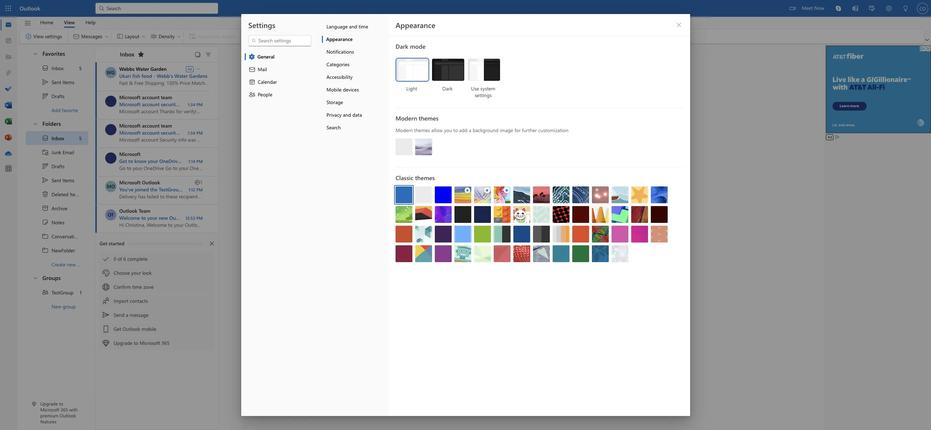 Task type: vqa. For each thing, say whether or not it's contained in the screenshot.


Task type: describe. For each thing, give the bounding box(es) containing it.
outlook team image
[[105, 209, 116, 221]]

folders tree item
[[26, 117, 88, 131]]

2  tree item from the top
[[26, 131, 88, 145]]


[[102, 270, 109, 277]]

 inbox inside tree
[[42, 135, 64, 142]]

outlook up camera
[[521, 251, 539, 257]]

1:14
[[188, 159, 195, 164]]

0
[[114, 256, 116, 262]]

to inside modern themes element
[[453, 127, 458, 134]]

ot
[[108, 212, 114, 218]]

added
[[199, 129, 214, 136]]

upgrade to microsoft 365
[[114, 340, 170, 347]]

0 of 6 complete
[[114, 256, 148, 262]]

look
[[142, 270, 152, 276]]

130%
[[167, 80, 179, 86]]

new
[[52, 303, 61, 310]]

modern themes allow you to add a background image for further customization
[[396, 127, 569, 134]]

create
[[52, 261, 66, 268]]

loyalty
[[231, 80, 247, 86]]

going
[[479, 251, 492, 257]]

settings tab list
[[241, 14, 318, 416]]

microsoft inside upgrade to microsoft 365 with premium outlook features
[[40, 407, 59, 413]]

1 horizontal spatial mobile
[[250, 158, 266, 165]]


[[102, 326, 109, 333]]

mail
[[258, 66, 267, 73]]


[[138, 51, 145, 58]]

settings for 
[[45, 33, 62, 40]]

 conversation history
[[42, 233, 97, 240]]

pm for was
[[196, 130, 203, 136]]

 for  testgroup
[[42, 289, 49, 296]]


[[195, 52, 201, 58]]

word image
[[5, 102, 12, 109]]

 tree item
[[26, 201, 88, 215]]

and for privacy
[[343, 112, 351, 118]]

time inside button
[[359, 23, 368, 30]]

up
[[215, 158, 221, 165]]

categories button
[[322, 58, 388, 71]]

privacy and data button
[[322, 109, 388, 121]]

now
[[815, 5, 825, 11]]

 for 
[[42, 93, 49, 100]]

0 vertical spatial with
[[541, 251, 550, 257]]

camera
[[520, 261, 536, 268]]

conversation
[[52, 233, 80, 240]]

testgroup inside  testgroup
[[52, 289, 74, 296]]

team
[[139, 208, 150, 214]]

 for favorites
[[33, 51, 38, 56]]

themes for dark mode
[[414, 127, 430, 134]]

create new folder
[[52, 261, 90, 268]]

mt for microsoft account security info was added
[[107, 126, 114, 133]]

info for verification
[[180, 101, 188, 108]]


[[24, 19, 31, 27]]

testgroup inside message list no conversations selected list box
[[159, 186, 182, 193]]

2  tree item from the top
[[26, 173, 88, 187]]

ad inside message list no conversations selected list box
[[188, 66, 192, 71]]

webbs
[[119, 66, 135, 72]]

outlook link
[[20, 0, 40, 17]]

general
[[257, 53, 275, 60]]

your right know
[[148, 158, 158, 165]]

 tree item
[[26, 215, 88, 229]]


[[42, 191, 49, 198]]

folders
[[42, 120, 61, 127]]

upgrade for upgrade to microsoft 365 with premium outlook features
[[40, 401, 58, 407]]

modern themes list box
[[396, 139, 683, 158]]


[[249, 66, 256, 73]]

privacy and data
[[326, 112, 362, 118]]

powerpoint image
[[5, 134, 12, 141]]

-
[[154, 73, 155, 79]]

security for was
[[161, 129, 178, 136]]

water inside "ukari fish food - webb's water gardens fast & free shipping, 130% price match guarantee, loyalty program"
[[175, 73, 188, 79]]

1:14 pm
[[188, 159, 203, 164]]

pm for outlook.com
[[196, 215, 203, 221]]

items inside ' deleted items'
[[70, 191, 82, 198]]

create new folder tree item
[[26, 258, 90, 272]]

 button
[[21, 17, 35, 29]]


[[248, 53, 255, 60]]

1:12
[[189, 187, 195, 193]]

 sent items for 1st  tree item from the bottom of the application containing settings
[[42, 177, 74, 184]]

a inside message list no conversations selected list box
[[126, 312, 128, 319]]

group inside message list no conversations selected list box
[[183, 186, 196, 193]]

5 for second  tree item from the top of the application containing settings
[[79, 135, 82, 142]]

12:53
[[186, 215, 195, 221]]


[[102, 312, 109, 319]]

1:34 for was
[[188, 130, 195, 136]]

calendar image
[[5, 38, 12, 45]]

6
[[123, 256, 126, 262]]

 inside favorites tree
[[42, 79, 49, 86]]

accessibility
[[326, 74, 353, 80]]

onedrive image
[[5, 151, 12, 158]]

select a conversation checkbox for microsoft account security info was added
[[105, 124, 119, 135]]

people
[[258, 91, 272, 98]]

 button for groups
[[29, 272, 41, 285]]

microsoft account team image
[[105, 124, 116, 135]]

qr
[[463, 261, 470, 268]]

take
[[510, 251, 520, 257]]

complete
[[127, 256, 148, 262]]

favorites tree
[[26, 44, 88, 117]]

garden
[[151, 66, 167, 72]]

get for get to know your onedrive – how to back up your pc and mobile
[[119, 158, 127, 165]]

send a message
[[114, 312, 149, 319]]

the inside message list no conversations selected list box
[[150, 186, 158, 193]]

select a conversation checkbox for microsoft account security info verification
[[105, 96, 119, 107]]

contacts
[[130, 298, 148, 305]]

&
[[129, 80, 133, 86]]

 drafts for 
[[42, 93, 65, 100]]

to right 1:14
[[197, 158, 202, 165]]

language
[[326, 23, 348, 30]]

appearance inside button
[[326, 36, 353, 42]]

modern for appearance
[[396, 114, 417, 122]]

outlook inside banner
[[20, 5, 40, 12]]

notes
[[52, 219, 64, 226]]

was
[[190, 129, 198, 136]]

view inside view button
[[64, 19, 75, 25]]


[[251, 38, 256, 43]]

privacy
[[326, 112, 342, 118]]

 testgroup
[[42, 289, 74, 296]]

to down team
[[141, 215, 146, 221]]

started
[[109, 240, 125, 247]]

team for was
[[161, 122, 172, 129]]

premium
[[40, 413, 58, 419]]

more apps image
[[5, 166, 12, 173]]

1:34 pm for verification
[[188, 102, 203, 107]]

help
[[85, 19, 96, 25]]

price
[[180, 80, 190, 86]]


[[205, 51, 212, 58]]

outlook up welcome
[[119, 208, 137, 214]]

 tree item for 
[[26, 89, 88, 103]]

items inside favorites tree
[[63, 79, 74, 85]]

tab list inside application
[[35, 17, 101, 28]]

welcome
[[119, 215, 140, 221]]

modern themes element
[[396, 127, 683, 158]]


[[210, 242, 214, 246]]

 for 2nd  tree item from the bottom of the application containing settings
[[42, 65, 49, 72]]

1  tree item from the top
[[26, 61, 88, 75]]

theme list box
[[394, 185, 683, 265]]

deleted
[[52, 191, 68, 198]]

new inside message list no conversations selected list box
[[159, 215, 168, 221]]

allow
[[431, 127, 443, 134]]

mobile inside you're going places. take outlook with you for free. scan the qr code with your phone camera to download outlook mobile
[[585, 261, 600, 268]]

to inside upgrade to microsoft 365 with premium outlook features
[[59, 401, 63, 407]]

 tree item
[[26, 187, 88, 201]]


[[195, 179, 202, 186]]

appearance tab panel
[[389, 14, 690, 416]]

1  tree item from the top
[[26, 229, 97, 244]]

upgrade to microsoft 365 with premium outlook features
[[40, 401, 78, 425]]


[[42, 205, 49, 212]]

 calendar
[[249, 79, 277, 86]]

a inside modern themes element
[[469, 127, 471, 134]]

background
[[473, 127, 499, 134]]

search
[[326, 124, 341, 131]]


[[676, 22, 682, 28]]

folder
[[77, 261, 90, 268]]

microsoft outlook
[[119, 179, 160, 186]]

junk
[[52, 149, 61, 156]]

pm for onedrive
[[196, 159, 203, 164]]

m
[[109, 155, 113, 161]]

you inside modern themes element
[[444, 127, 452, 134]]

 tree item
[[26, 145, 88, 159]]

tree containing 
[[26, 131, 97, 272]]

import contacts
[[114, 298, 148, 305]]

inbox heading
[[111, 47, 147, 62]]

verification
[[190, 101, 215, 108]]

light
[[406, 85, 417, 92]]

inbox for 2nd  tree item from the bottom of the application containing settings
[[52, 65, 64, 71]]

time inside message list no conversations selected list box
[[132, 284, 142, 291]]

mobile
[[326, 86, 342, 93]]

appearance heading
[[396, 20, 435, 30]]

inbox inside inbox 
[[120, 50, 134, 58]]

webb's
[[157, 73, 173, 79]]

 button
[[206, 238, 218, 249]]

appearance inside tab panel
[[396, 20, 435, 30]]

security for verification
[[161, 101, 178, 108]]

12:53 pm
[[186, 215, 203, 221]]

meet
[[802, 5, 813, 11]]

drafts for 
[[52, 163, 65, 170]]

devices
[[343, 86, 359, 93]]



Task type: locate. For each thing, give the bounding box(es) containing it.
dialog containing settings
[[0, 0, 932, 431]]

1:34 for verification
[[188, 102, 195, 107]]

 inbox inside favorites tree
[[42, 65, 64, 72]]

drafts down " junk email"
[[52, 163, 65, 170]]

message list no conversations selected list box
[[95, 62, 267, 430]]

add favorite tree item
[[26, 103, 88, 117]]

2 vertical spatial mobile
[[142, 326, 156, 333]]

 view settings
[[25, 33, 62, 40]]

1:34 pm up get to know your onedrive – how to back up your pc and mobile
[[188, 130, 203, 136]]

 button for folders
[[29, 117, 41, 130]]

storage
[[326, 99, 343, 106]]

settings for use
[[475, 92, 492, 99]]

1  from the top
[[42, 233, 49, 240]]

1 horizontal spatial view
[[64, 19, 75, 25]]

ad up "ukari fish food - webb's water gardens fast & free shipping, 130% price match guarantee, loyalty program"
[[188, 66, 192, 71]]

inbox left "" button
[[120, 50, 134, 58]]

testgroup up new group
[[52, 289, 74, 296]]

inbox up " junk email"
[[52, 135, 64, 142]]

 tree item
[[26, 89, 88, 103], [26, 159, 88, 173]]

your down team
[[147, 215, 157, 221]]

1 team from the top
[[161, 94, 172, 101]]

items up favorite
[[63, 79, 74, 85]]

0 vertical spatial 5
[[79, 65, 82, 71]]

1:34
[[188, 102, 195, 107], [188, 130, 195, 136]]

premium features image
[[32, 402, 36, 407]]

sent up 'add'
[[52, 79, 61, 85]]

0 vertical spatial 1:34 pm
[[188, 102, 203, 107]]

 tree item for 
[[26, 159, 88, 173]]

 sent items up  tree item
[[42, 177, 74, 184]]

0 vertical spatial testgroup
[[159, 186, 182, 193]]

1 vertical spatial and
[[343, 112, 351, 118]]

get left started at the left bottom of page
[[100, 240, 107, 247]]

ad left set your advertising preferences image
[[828, 135, 832, 140]]

1 vertical spatial items
[[63, 177, 74, 184]]

1 vertical spatial 
[[42, 135, 49, 142]]

the right joined
[[150, 186, 158, 193]]

get started
[[100, 240, 125, 247]]

2  sent items from the top
[[42, 177, 74, 184]]

upgrade for upgrade to microsoft 365
[[114, 340, 133, 347]]

 for 
[[249, 91, 256, 98]]

0 horizontal spatial mobile
[[142, 326, 156, 333]]

for right image
[[515, 127, 521, 134]]

pm right 12:53 on the left bottom of page
[[196, 215, 203, 221]]

mt inside microsoft account team image
[[107, 98, 114, 105]]

0 horizontal spatial water
[[136, 66, 149, 72]]

select a conversation checkbox containing ot
[[105, 209, 119, 221]]

tree
[[26, 131, 97, 272]]

2 vertical spatial and
[[241, 158, 249, 165]]

view left help
[[64, 19, 75, 25]]

0 vertical spatial you
[[444, 127, 452, 134]]

 tree item up create
[[26, 244, 88, 258]]

inbox down favorites tree item
[[52, 65, 64, 71]]

 tree item up junk
[[26, 131, 88, 145]]

1 vertical spatial inbox
[[52, 65, 64, 71]]

layout group
[[113, 29, 182, 42]]

 sent items inside tree
[[42, 177, 74, 184]]

upgrade right 
[[114, 340, 133, 347]]

2  from the top
[[42, 247, 49, 254]]

1  button from the top
[[29, 47, 41, 60]]

1  tree item from the top
[[26, 75, 88, 89]]

365 for upgrade to microsoft 365 with premium outlook features
[[61, 407, 68, 413]]

document containing settings
[[0, 0, 932, 431]]

for inside you're going places. take outlook with you for free. scan the qr code with your phone camera to download outlook mobile
[[561, 251, 568, 257]]

0 vertical spatial upgrade
[[114, 340, 133, 347]]

meet now
[[802, 5, 825, 11]]

365 inside upgrade to microsoft 365 with premium outlook features
[[61, 407, 68, 413]]

pm for verification
[[196, 102, 203, 107]]

time up appearance button
[[359, 23, 368, 30]]

 inside the folders tree item
[[33, 121, 38, 126]]

outlook up you've joined the testgroup group
[[142, 179, 160, 186]]

fish
[[132, 73, 140, 79]]

modern
[[396, 114, 417, 122], [396, 127, 413, 134]]

2 modern from the top
[[396, 127, 413, 134]]

further
[[522, 127, 537, 134]]

1 vertical spatial view
[[33, 33, 44, 40]]

1  from the top
[[42, 93, 49, 100]]

tab list containing home
[[35, 17, 101, 28]]

2 5 from the top
[[79, 135, 82, 142]]

5 down favorites tree item
[[79, 65, 82, 71]]

people image
[[5, 54, 12, 61]]

1 pm from the top
[[196, 102, 203, 107]]

modern for dark mode
[[396, 127, 413, 134]]

1 vertical spatial time
[[132, 284, 142, 291]]

microsoft account team down free
[[119, 94, 172, 101]]

 for folders
[[33, 121, 38, 126]]

 sent items up add favorite tree item
[[42, 79, 74, 86]]

microsoft account team up microsoft account security info was added
[[119, 122, 172, 129]]

2  button from the top
[[29, 117, 41, 130]]

microsoft account security info was added
[[119, 129, 214, 136]]

appearance up notifications
[[326, 36, 353, 42]]

with right premium
[[69, 407, 78, 413]]

0 vertical spatial team
[[161, 94, 172, 101]]

2 vertical spatial inbox
[[52, 135, 64, 142]]

1 horizontal spatial the
[[455, 261, 462, 268]]

drafts inside favorites tree
[[52, 93, 65, 99]]

 inside tree
[[42, 135, 49, 142]]

1  inbox from the top
[[42, 65, 64, 72]]

notifications
[[326, 48, 354, 55]]

0 vertical spatial 
[[42, 93, 49, 100]]

2 vertical spatial 
[[33, 275, 38, 281]]

1 horizontal spatial group
[[183, 186, 196, 193]]

Search settings search field
[[256, 37, 304, 44]]

1:34 left added
[[188, 130, 195, 136]]

1 vertical spatial  tree item
[[26, 131, 88, 145]]

0 vertical spatial appearance
[[396, 20, 435, 30]]

a right send
[[126, 312, 128, 319]]

dialog
[[0, 0, 932, 431]]

mt for microsoft account security info verification
[[107, 98, 114, 105]]

2  from the top
[[42, 135, 49, 142]]

account
[[142, 94, 160, 101], [142, 101, 160, 108], [142, 122, 160, 129], [142, 129, 160, 136], [200, 215, 217, 221]]

 tree item up add favorite tree item
[[26, 75, 88, 89]]

select a conversation checkbox down fast
[[105, 96, 119, 107]]

0 horizontal spatial time
[[132, 284, 142, 291]]

1 vertical spatial 
[[42, 177, 49, 184]]

 button inside the folders tree item
[[29, 117, 41, 130]]

1 vertical spatial new
[[67, 261, 76, 268]]

1 vertical spatial info
[[180, 129, 188, 136]]

2 vertical spatial items
[[70, 191, 82, 198]]

upgrade inside upgrade to microsoft 365 with premium outlook features
[[40, 401, 58, 407]]

5 down the folders tree item
[[79, 135, 82, 142]]

themes right classic
[[415, 174, 435, 182]]

4 pm from the top
[[196, 187, 203, 193]]

settings
[[45, 33, 62, 40], [475, 92, 492, 99]]

1
[[80, 289, 82, 296]]

dark for dark
[[442, 85, 453, 92]]

 tree item up newfolder
[[26, 229, 97, 244]]

1 modern from the top
[[396, 114, 417, 122]]

sent inside favorites tree
[[52, 79, 61, 85]]

1 horizontal spatial appearance
[[396, 20, 435, 30]]

0 vertical spatial view
[[64, 19, 75, 25]]

info
[[180, 101, 188, 108], [180, 129, 188, 136]]


[[42, 93, 49, 100], [42, 163, 49, 170]]

group down 1:14
[[183, 186, 196, 193]]

the inside you're going places. take outlook with you for free. scan the qr code with your phone camera to download outlook mobile
[[455, 261, 462, 268]]

 archive
[[42, 205, 68, 212]]

outlook down send a message
[[123, 326, 140, 333]]

0 vertical spatial  inbox
[[42, 65, 64, 72]]

get right microsoft image
[[119, 158, 127, 165]]

get right 
[[114, 326, 121, 333]]

2 horizontal spatial mobile
[[585, 261, 600, 268]]

2  tree item from the top
[[26, 159, 88, 173]]

2 vertical spatial get
[[114, 326, 121, 333]]

to left know
[[128, 158, 133, 165]]

 drafts inside favorites tree
[[42, 93, 65, 100]]

system
[[481, 85, 495, 92]]


[[33, 51, 38, 56], [33, 121, 38, 126], [33, 275, 38, 281]]

team for verification
[[161, 94, 172, 101]]

 sent items inside favorites tree
[[42, 79, 74, 86]]

image
[[500, 127, 513, 134]]

your left look on the bottom
[[131, 270, 141, 276]]

1 vertical spatial  tree item
[[26, 173, 88, 187]]

1 1:34 from the top
[[188, 102, 195, 107]]

to do image
[[5, 86, 12, 93]]

language and time
[[326, 23, 368, 30]]

to down get outlook mobile
[[134, 340, 138, 347]]

0 vertical spatial inbox
[[120, 50, 134, 58]]

the left qr
[[455, 261, 462, 268]]

 down groups
[[42, 289, 49, 296]]

1 horizontal spatial with
[[483, 261, 492, 268]]

upgrade inside message list no conversations selected list box
[[114, 340, 133, 347]]

 for  conversation history
[[42, 233, 49, 240]]

2  from the top
[[33, 121, 38, 126]]

free
[[134, 80, 144, 86]]

excel image
[[5, 118, 12, 125]]

mt up microsoft account team icon
[[107, 98, 114, 105]]

 drafts inside tree
[[42, 163, 65, 170]]

0 vertical spatial 
[[42, 233, 49, 240]]

0 vertical spatial 365
[[162, 340, 170, 347]]

 sent items for second  tree item from the bottom of the application containing settings
[[42, 79, 74, 86]]

2 info from the top
[[180, 129, 188, 136]]

0 vertical spatial water
[[136, 66, 149, 72]]

 drafts for 
[[42, 163, 65, 170]]

mobile devices button
[[322, 84, 388, 96]]

items up ' deleted items'
[[63, 177, 74, 184]]

0 vertical spatial time
[[359, 23, 368, 30]]

sent
[[52, 79, 61, 85], [52, 177, 61, 184]]

1 drafts from the top
[[52, 93, 65, 99]]

with inside upgrade to microsoft 365 with premium outlook features
[[69, 407, 78, 413]]

view inside  view settings
[[33, 33, 44, 40]]

 tree item up the deleted on the left top
[[26, 173, 88, 187]]

and for language
[[349, 23, 357, 30]]

mail image
[[5, 21, 12, 28]]

3  from the top
[[33, 275, 38, 281]]

application containing settings
[[0, 0, 932, 431]]

view right ''
[[33, 33, 44, 40]]

0 vertical spatial settings
[[45, 33, 62, 40]]

choose
[[114, 270, 130, 276]]

2 pm from the top
[[196, 130, 203, 136]]

pm
[[196, 102, 203, 107], [196, 130, 203, 136], [196, 159, 203, 164], [196, 187, 203, 193], [196, 215, 203, 221]]

gardens
[[189, 73, 207, 79]]

2  from the top
[[42, 177, 49, 184]]

settings inside the use system settings
[[475, 92, 492, 99]]

1  sent items from the top
[[42, 79, 74, 86]]

0 vertical spatial mobile
[[250, 158, 266, 165]]

1 vertical spatial the
[[455, 261, 462, 268]]

2 1:34 from the top
[[188, 130, 195, 136]]

 inside tree
[[42, 163, 49, 170]]

 junk email
[[42, 149, 74, 156]]

1 horizontal spatial 365
[[162, 340, 170, 347]]

365 inside message list no conversations selected list box
[[162, 340, 170, 347]]

get for get started
[[100, 240, 107, 247]]

0 vertical spatial 
[[249, 91, 256, 98]]

Select a conversation checkbox
[[105, 181, 119, 192]]

favorites tree item
[[26, 47, 88, 61]]

select a conversation checkbox up mo
[[105, 153, 119, 164]]

0 horizontal spatial appearance
[[326, 36, 353, 42]]

0 vertical spatial  tree item
[[26, 89, 88, 103]]

1:12 pm
[[189, 187, 203, 193]]

back
[[203, 158, 213, 165]]

1 vertical spatial testgroup
[[52, 289, 74, 296]]

 drafts down junk
[[42, 163, 65, 170]]

 button inside groups "tree item"
[[29, 272, 41, 285]]

sent up  tree item
[[52, 177, 61, 184]]

2 1:34 pm from the top
[[188, 130, 203, 136]]

 left folders
[[33, 121, 38, 126]]

 left favorites
[[33, 51, 38, 56]]

outlook inside upgrade to microsoft 365 with premium outlook features
[[60, 413, 76, 419]]

1 vertical spatial 
[[42, 163, 49, 170]]

you're
[[464, 251, 478, 257]]

send
[[114, 312, 125, 319]]

your right up
[[222, 158, 232, 165]]

files image
[[5, 70, 12, 77]]

2 team from the top
[[161, 122, 172, 129]]

new left folder
[[67, 261, 76, 268]]

1 5 from the top
[[79, 65, 82, 71]]

microsoft outlook image
[[105, 181, 116, 192]]

home button
[[35, 17, 59, 28]]

 tree item
[[26, 61, 88, 75], [26, 131, 88, 145]]

left-rail-appbar navigation
[[1, 17, 15, 162]]

2 microsoft account team from the top
[[119, 122, 172, 129]]

your down places.
[[494, 261, 503, 268]]

3 select a conversation checkbox from the top
[[105, 153, 119, 164]]

1 vertical spatial ad
[[828, 135, 832, 140]]

2 select a conversation checkbox from the top
[[105, 124, 119, 135]]

with down the going
[[483, 261, 492, 268]]

 sent items
[[42, 79, 74, 86], [42, 177, 74, 184]]

1 security from the top
[[161, 101, 178, 108]]

 button
[[673, 19, 685, 31]]

history
[[81, 233, 97, 240]]

4 select a conversation checkbox from the top
[[105, 209, 119, 221]]

microsoft account team for microsoft account security info was added
[[119, 122, 172, 129]]

security
[[161, 101, 178, 108], [161, 129, 178, 136]]

get for get outlook mobile
[[114, 326, 121, 333]]

shipping,
[[145, 80, 165, 86]]

you inside you're going places. take outlook with you for free. scan the qr code with your phone camera to download outlook mobile
[[552, 251, 560, 257]]

 for second  tree item from the top of the application containing settings
[[42, 135, 49, 142]]

message list section
[[95, 45, 267, 430]]

select a conversation checkbox down select a conversation checkbox
[[105, 209, 119, 221]]

1 vertical spatial a
[[126, 312, 128, 319]]

outlook team
[[119, 208, 150, 214]]

ukari
[[119, 73, 131, 79]]

joined
[[135, 186, 149, 193]]

outlook up 
[[20, 5, 40, 12]]

1 vertical spatial 5
[[79, 135, 82, 142]]

 down 
[[42, 233, 49, 240]]


[[249, 91, 256, 98], [42, 289, 49, 296]]

for inside modern themes element
[[515, 127, 521, 134]]

0 horizontal spatial with
[[69, 407, 78, 413]]

0 horizontal spatial 365
[[61, 407, 68, 413]]

2  inbox from the top
[[42, 135, 64, 142]]

1:34 pm down match
[[188, 102, 203, 107]]

5 inside favorites tree
[[79, 65, 82, 71]]

1 horizontal spatial new
[[159, 215, 168, 221]]

 tree item
[[26, 286, 88, 300]]

add
[[459, 127, 468, 134]]

classic themes
[[396, 174, 435, 182]]

and right pc
[[241, 158, 249, 165]]

document
[[0, 0, 932, 431]]

 inside groups "tree item"
[[33, 275, 38, 281]]

0 vertical spatial modern
[[396, 114, 417, 122]]

0 horizontal spatial a
[[126, 312, 128, 319]]

favorites
[[42, 50, 65, 57]]

2 sent from the top
[[52, 177, 61, 184]]

2 mt from the top
[[107, 126, 114, 133]]

dark
[[396, 42, 408, 50], [442, 85, 453, 92]]

5 inside tree
[[79, 135, 82, 142]]

themes for appearance
[[419, 114, 439, 122]]

1 vertical spatial upgrade
[[40, 401, 58, 407]]

choose your look
[[114, 270, 152, 276]]

pm up 1:14 pm
[[196, 130, 203, 136]]

info for was
[[180, 129, 188, 136]]

 for 
[[42, 163, 49, 170]]

outlook.com
[[169, 215, 198, 221]]

select a conversation checkbox containing m
[[105, 153, 119, 164]]

1 vertical spatial water
[[175, 73, 188, 79]]

1 vertical spatial you
[[552, 251, 560, 257]]

use system settings
[[471, 85, 495, 99]]

water up the price
[[175, 73, 188, 79]]

0 vertical spatial for
[[515, 127, 521, 134]]

0 horizontal spatial testgroup
[[52, 289, 74, 296]]

 inside favorites tree
[[42, 65, 49, 72]]

to right premium features icon
[[59, 401, 63, 407]]

2 horizontal spatial with
[[541, 251, 550, 257]]

 button
[[193, 49, 203, 59]]

2 vertical spatial  button
[[29, 272, 41, 285]]

0 vertical spatial items
[[63, 79, 74, 85]]

modern themes
[[396, 114, 439, 122]]

new group tree item
[[26, 300, 88, 314]]

 inside favorites tree item
[[33, 51, 38, 56]]

microsoft account team for microsoft account security info verification
[[119, 94, 172, 101]]

microsoft image
[[105, 153, 116, 164]]

1  drafts from the top
[[42, 93, 65, 100]]

select a conversation checkbox for get to know your onedrive – how to back up your pc and mobile
[[105, 153, 119, 164]]

1 microsoft account team from the top
[[119, 94, 172, 101]]

 tree item
[[26, 229, 97, 244], [26, 244, 88, 258]]

0 vertical spatial a
[[469, 127, 471, 134]]

 for  newfolder
[[42, 247, 49, 254]]

1 sent from the top
[[52, 79, 61, 85]]

 down 
[[249, 91, 256, 98]]

team up microsoft account security info verification
[[161, 94, 172, 101]]

1  from the top
[[33, 51, 38, 56]]

set your advertising preferences image
[[835, 134, 841, 140]]

0 vertical spatial group
[[183, 186, 196, 193]]

settings inside  view settings
[[45, 33, 62, 40]]

5
[[79, 65, 82, 71], [79, 135, 82, 142]]

1 vertical spatial team
[[161, 122, 172, 129]]

3 pm from the top
[[196, 159, 203, 164]]

upgrade
[[114, 340, 133, 347], [40, 401, 58, 407]]

 inside 'tree item'
[[42, 289, 49, 296]]

group inside tree item
[[63, 303, 76, 310]]

confirm time zone
[[114, 284, 154, 291]]

microsoft account team
[[119, 94, 172, 101], [119, 122, 172, 129]]

1 horizontal spatial time
[[359, 23, 368, 30]]

1  from the top
[[42, 65, 49, 72]]

 left newfolder
[[42, 247, 49, 254]]

microsoft account team image
[[105, 96, 116, 107]]

themes up allow
[[419, 114, 439, 122]]

1 horizontal spatial settings
[[475, 92, 492, 99]]

 inside favorites tree
[[42, 93, 49, 100]]

 inbox up junk
[[42, 135, 64, 142]]

1:34 down the price
[[188, 102, 195, 107]]

0 vertical spatial and
[[349, 23, 357, 30]]

with up the 'download'
[[541, 251, 550, 257]]

 tree item
[[26, 75, 88, 89], [26, 173, 88, 187]]

team up microsoft account security info was added
[[161, 122, 172, 129]]

a right add at top
[[469, 127, 471, 134]]

 tree item up 'add'
[[26, 89, 88, 103]]

1 horizontal spatial a
[[469, 127, 471, 134]]

0 vertical spatial drafts
[[52, 93, 65, 99]]

webbs water garden image
[[105, 67, 116, 78]]

 button down ''
[[29, 47, 41, 60]]

inbox inside tree
[[52, 135, 64, 142]]

2  tree item from the top
[[26, 244, 88, 258]]

1 mt from the top
[[107, 98, 114, 105]]

to left add at top
[[453, 127, 458, 134]]

groups tree item
[[26, 272, 88, 286]]

3  button from the top
[[29, 272, 41, 285]]

your
[[148, 158, 158, 165], [222, 158, 232, 165], [147, 215, 157, 221], [494, 261, 503, 268], [131, 270, 141, 276]]

1 horizontal spatial ad
[[828, 135, 832, 140]]

and left data
[[343, 112, 351, 118]]

pm down 
[[196, 187, 203, 193]]

inbox for second  tree item from the top of the application containing settings
[[52, 135, 64, 142]]

 button left folders
[[29, 117, 41, 130]]

1 horizontal spatial testgroup
[[159, 186, 182, 193]]

1  from the top
[[42, 79, 49, 86]]

new inside tree item
[[67, 261, 76, 268]]

 tree item down favorites
[[26, 61, 88, 75]]

program
[[248, 80, 267, 86]]

testgroup left 1:12
[[159, 186, 182, 193]]

0 horizontal spatial upgrade
[[40, 401, 58, 407]]

water
[[136, 66, 149, 72], [175, 73, 188, 79]]

2 drafts from the top
[[52, 163, 65, 170]]

0 vertical spatial  button
[[29, 47, 41, 60]]

calendar
[[258, 79, 277, 85]]

mo
[[107, 183, 115, 190]]

wg
[[107, 69, 115, 76]]

 for groups
[[33, 275, 38, 281]]

time left zone
[[132, 284, 142, 291]]

dark left use
[[442, 85, 453, 92]]

 inside settings tab list
[[249, 91, 256, 98]]

you up the 'download'
[[552, 251, 560, 257]]

outlook
[[20, 5, 40, 12], [142, 179, 160, 186], [119, 208, 137, 214], [521, 251, 539, 257], [566, 261, 583, 268], [123, 326, 140, 333], [60, 413, 76, 419]]

1 vertical spatial sent
[[52, 177, 61, 184]]

5 pm from the top
[[196, 215, 203, 221]]

 button inside favorites tree item
[[29, 47, 41, 60]]

outlook banner
[[0, 0, 932, 17]]

1 vertical spatial themes
[[414, 127, 430, 134]]

inbox 
[[120, 50, 145, 58]]

to
[[453, 127, 458, 134], [128, 158, 133, 165], [197, 158, 202, 165], [141, 215, 146, 221], [537, 261, 542, 268], [134, 340, 138, 347], [59, 401, 63, 407]]

2 vertical spatial themes
[[415, 174, 435, 182]]

0 horizontal spatial dark
[[396, 42, 408, 50]]

tab list
[[35, 17, 101, 28]]

to inside you're going places. take outlook with you for free. scan the qr code with your phone camera to download outlook mobile
[[537, 261, 542, 268]]

mt inside microsoft account team icon
[[107, 126, 114, 133]]

0 horizontal spatial you
[[444, 127, 452, 134]]

to right camera
[[537, 261, 542, 268]]

newfolder
[[52, 247, 75, 254]]

1 vertical spatial appearance
[[326, 36, 353, 42]]

2 security from the top
[[161, 129, 178, 136]]

1 vertical spatial 
[[42, 247, 49, 254]]

outlook down free.
[[566, 261, 583, 268]]

pm right 1:14
[[196, 159, 203, 164]]

security down the 130%
[[161, 101, 178, 108]]

1 vertical spatial  button
[[29, 117, 41, 130]]

 down favorites
[[42, 65, 49, 72]]

1 horizontal spatial dark
[[442, 85, 453, 92]]

0 vertical spatial mt
[[107, 98, 114, 105]]

 button for favorites
[[29, 47, 41, 60]]

1 vertical spatial settings
[[475, 92, 492, 99]]

mt down microsoft account team image
[[107, 126, 114, 133]]

modern down modern themes
[[396, 127, 413, 134]]

1 info from the top
[[180, 101, 188, 108]]

1 horizontal spatial 
[[249, 91, 256, 98]]

application
[[0, 0, 932, 431]]

drafts for 
[[52, 93, 65, 99]]

message
[[130, 312, 149, 319]]

1 vertical spatial microsoft account team
[[119, 122, 172, 129]]

security left was on the top of the page
[[161, 129, 178, 136]]

language and time button
[[322, 20, 388, 33]]

1 1:34 pm from the top
[[188, 102, 203, 107]]

and inside message list no conversations selected list box
[[241, 158, 249, 165]]

inbox inside favorites tree
[[52, 65, 64, 71]]

select a conversation checkbox for welcome to your new outlook.com account
[[105, 209, 119, 221]]

how
[[185, 158, 196, 165]]

2  drafts from the top
[[42, 163, 65, 170]]

pm down match
[[196, 102, 203, 107]]

pm for group
[[196, 187, 203, 193]]

1 vertical spatial modern
[[396, 127, 413, 134]]

dark for dark mode
[[396, 42, 408, 50]]

0 vertical spatial 1:34
[[188, 102, 195, 107]]

 button left groups
[[29, 272, 41, 285]]

settings heading
[[248, 20, 275, 30]]

1 vertical spatial get
[[100, 240, 107, 247]]

2  from the top
[[42, 163, 49, 170]]

Select a conversation checkbox
[[105, 96, 119, 107], [105, 124, 119, 135], [105, 153, 119, 164], [105, 209, 119, 221]]

items
[[63, 79, 74, 85], [63, 177, 74, 184], [70, 191, 82, 198]]

your inside you're going places. take outlook with you for free. scan the qr code with your phone camera to download outlook mobile
[[494, 261, 503, 268]]

 up add favorite tree item
[[42, 93, 49, 100]]

view button
[[59, 17, 80, 28]]

1 select a conversation checkbox from the top
[[105, 96, 119, 107]]

 inbox
[[42, 65, 64, 72], [42, 135, 64, 142]]

1 vertical spatial  inbox
[[42, 135, 64, 142]]

confirm
[[114, 284, 131, 291]]

1:34 pm for was
[[188, 130, 203, 136]]

favorite
[[62, 107, 78, 114]]

1 vertical spatial 1:34 pm
[[188, 130, 203, 136]]

and up appearance button
[[349, 23, 357, 30]]

and
[[349, 23, 357, 30], [343, 112, 351, 118], [241, 158, 249, 165]]


[[249, 79, 256, 86]]

365 for upgrade to microsoft 365
[[162, 340, 170, 347]]

match
[[192, 80, 205, 86]]

mt
[[107, 98, 114, 105], [107, 126, 114, 133]]


[[102, 340, 109, 347]]

1  tree item from the top
[[26, 89, 88, 103]]

5 for 2nd  tree item from the bottom of the application containing settings
[[79, 65, 82, 71]]

1 vertical spatial with
[[483, 261, 492, 268]]

0 vertical spatial security
[[161, 101, 178, 108]]

0 vertical spatial  tree item
[[26, 75, 88, 89]]



